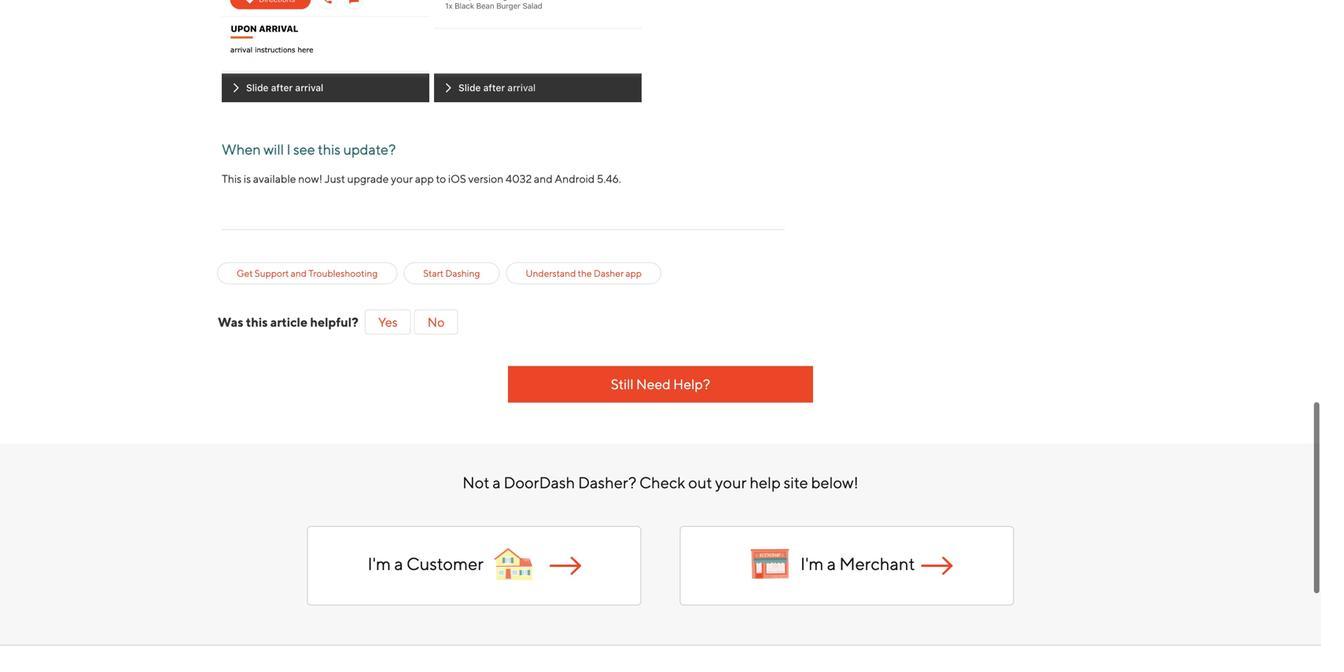 Task type: locate. For each thing, give the bounding box(es) containing it.
1 horizontal spatial your
[[715, 473, 747, 492]]

was
[[218, 315, 243, 330]]

see
[[293, 141, 315, 158]]

0 vertical spatial your
[[391, 172, 413, 185]]

and right the 4032
[[534, 172, 553, 185]]

i'm a merchant
[[800, 553, 915, 574]]

a left customer
[[394, 553, 403, 574]]

0 vertical spatial app
[[415, 172, 434, 185]]

yes
[[378, 315, 398, 330]]

1 horizontal spatial i'm
[[800, 553, 824, 574]]

a left merchant on the bottom of page
[[827, 553, 836, 574]]

merchant
[[839, 553, 915, 574]]

i
[[287, 141, 291, 158]]

i'm left customer
[[368, 553, 391, 574]]

4032
[[506, 172, 532, 185]]

1 horizontal spatial a
[[493, 473, 501, 492]]

still
[[611, 376, 634, 392]]

not
[[462, 473, 490, 492]]

this right was
[[246, 315, 268, 330]]

0 horizontal spatial and
[[291, 268, 307, 279]]

android
[[555, 172, 595, 185]]

customer instructions compressed view image
[[222, 0, 429, 102]]

start dashing link
[[423, 266, 480, 280]]

0 vertical spatial and
[[534, 172, 553, 185]]

doordash
[[504, 473, 575, 492]]

is
[[244, 172, 251, 185]]

start dashing
[[423, 268, 480, 279]]

support
[[255, 268, 289, 279]]

1 vertical spatial this
[[246, 315, 268, 330]]

upgrade
[[347, 172, 389, 185]]

i'm a customer
[[368, 553, 484, 574]]

to
[[436, 172, 446, 185]]

1 vertical spatial your
[[715, 473, 747, 492]]

still need help? link
[[508, 366, 813, 403]]

0 horizontal spatial a
[[394, 553, 403, 574]]

1 horizontal spatial and
[[534, 172, 553, 185]]

0 horizontal spatial your
[[391, 172, 413, 185]]

start
[[423, 268, 444, 279]]

understand the dasher app
[[526, 268, 642, 279]]

available
[[253, 172, 296, 185]]

customer instructions expanded view image
[[434, 0, 642, 102]]

when
[[222, 141, 261, 158]]

now!
[[298, 172, 322, 185]]

1 i'm from the left
[[368, 553, 391, 574]]

a right not
[[493, 473, 501, 492]]

your for app
[[391, 172, 413, 185]]

i'm a customer image
[[484, 535, 543, 594]]

0 horizontal spatial i'm
[[368, 553, 391, 574]]

your right out
[[715, 473, 747, 492]]

i'm
[[368, 553, 391, 574], [800, 553, 824, 574]]

dashing
[[445, 268, 480, 279]]

dasher?
[[578, 473, 636, 492]]

2 horizontal spatial a
[[827, 553, 836, 574]]

a inside 'link'
[[394, 553, 403, 574]]

app
[[415, 172, 434, 185], [626, 268, 642, 279]]

no button
[[414, 309, 458, 335]]

i'm left merchant on the bottom of page
[[800, 553, 824, 574]]

help
[[750, 473, 781, 492]]

and
[[534, 172, 553, 185], [291, 268, 307, 279]]

this
[[222, 172, 242, 185]]

app left to
[[415, 172, 434, 185]]

this
[[318, 141, 340, 158], [246, 315, 268, 330]]

1 horizontal spatial this
[[318, 141, 340, 158]]

your
[[391, 172, 413, 185], [715, 473, 747, 492]]

no
[[427, 315, 445, 330]]

1 vertical spatial and
[[291, 268, 307, 279]]

and right support
[[291, 268, 307, 279]]

app right dasher
[[626, 268, 642, 279]]

your right "upgrade"
[[391, 172, 413, 185]]

5.46.
[[597, 172, 621, 185]]

below!
[[811, 473, 859, 492]]

your for help
[[715, 473, 747, 492]]

2 i'm from the left
[[800, 553, 824, 574]]

still need help?
[[611, 376, 710, 392]]

0 horizontal spatial this
[[246, 315, 268, 330]]

a
[[493, 473, 501, 492], [394, 553, 403, 574], [827, 553, 836, 574]]

1 horizontal spatial app
[[626, 268, 642, 279]]

this right the "see"
[[318, 141, 340, 158]]

i'm inside 'link'
[[368, 553, 391, 574]]

i'm for i'm a customer
[[368, 553, 391, 574]]



Task type: describe. For each thing, give the bounding box(es) containing it.
yes button
[[365, 309, 411, 335]]

need
[[636, 376, 671, 392]]

0 vertical spatial this
[[318, 141, 340, 158]]

when will i see this update?
[[222, 141, 396, 158]]

site
[[784, 473, 808, 492]]

ios
[[448, 172, 466, 185]]

just
[[325, 172, 345, 185]]

version
[[468, 172, 504, 185]]

out
[[688, 473, 712, 492]]

article
[[270, 315, 308, 330]]

this is available now! just upgrade your app to ios version 4032 and android 5.46.
[[222, 172, 621, 185]]

update?
[[343, 141, 396, 158]]

i'm for i'm a merchant
[[800, 553, 824, 574]]

helpful?
[[310, 315, 359, 330]]

a for merchant
[[827, 553, 836, 574]]

will
[[263, 141, 284, 158]]

i'm a merchant link
[[680, 526, 1014, 605]]

get
[[237, 268, 253, 279]]

help?
[[673, 376, 710, 392]]

check
[[639, 473, 685, 492]]

a for customer
[[394, 553, 403, 574]]

was this article helpful?
[[218, 315, 359, 330]]

get support and troubleshooting link
[[237, 266, 378, 280]]

0 horizontal spatial app
[[415, 172, 434, 185]]

understand
[[526, 268, 576, 279]]

1 vertical spatial app
[[626, 268, 642, 279]]

a for doordash
[[493, 473, 501, 492]]

i'm a merchant image
[[921, 557, 953, 575]]

troubleshooting
[[308, 268, 378, 279]]

customer
[[406, 553, 484, 574]]

the
[[578, 268, 592, 279]]

dasher
[[594, 268, 624, 279]]

get support and troubleshooting
[[237, 268, 378, 279]]

not a doordash dasher? check out your help site below!
[[462, 473, 859, 492]]

i'm a customer link
[[307, 526, 641, 605]]

understand the dasher app link
[[526, 266, 642, 280]]



Task type: vqa. For each thing, say whether or not it's contained in the screenshot.
the rightmost before
no



